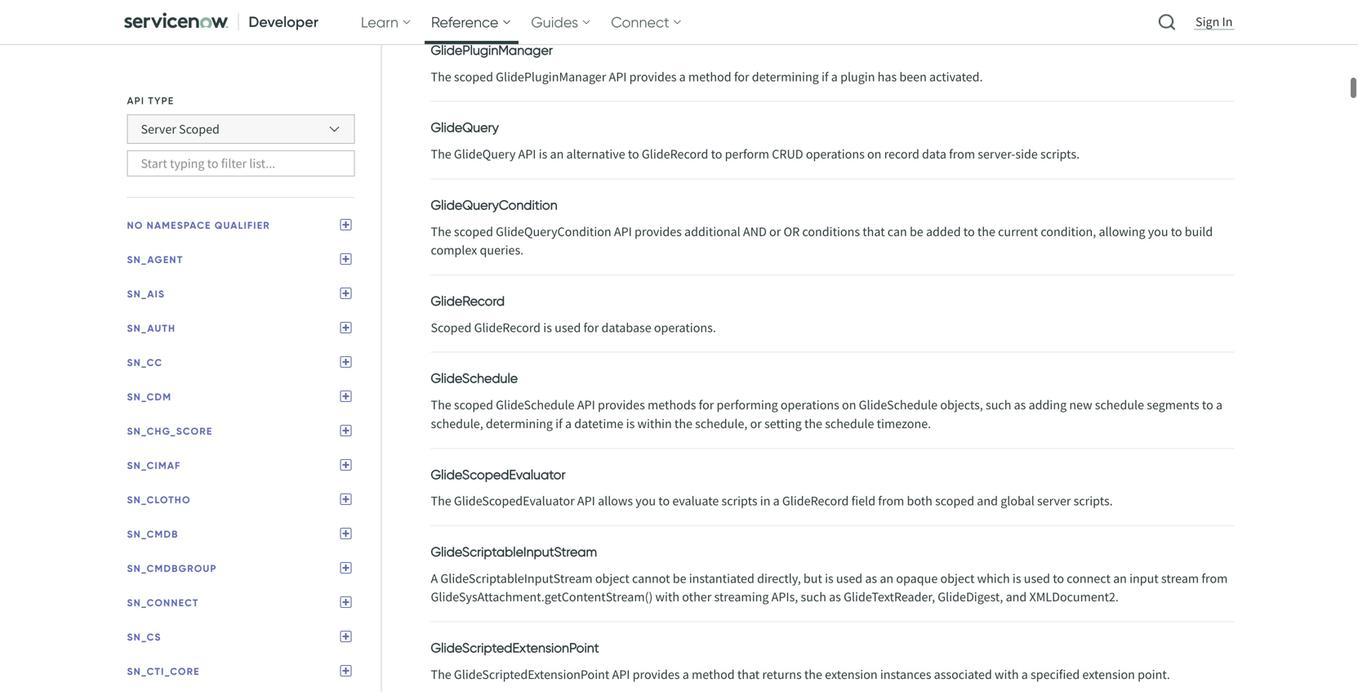 Task type: vqa. For each thing, say whether or not it's contained in the screenshot.
the left and
no



Task type: locate. For each thing, give the bounding box(es) containing it.
connect
[[611, 13, 670, 31]]

learn button
[[355, 0, 418, 44]]

learn
[[361, 13, 399, 31]]

connect button
[[605, 0, 689, 44]]

sign in
[[1196, 14, 1233, 30]]

sign
[[1196, 14, 1220, 30]]



Task type: describe. For each thing, give the bounding box(es) containing it.
reference button
[[425, 0, 518, 44]]

guides button
[[525, 0, 598, 44]]

in
[[1223, 14, 1233, 30]]

sign in button
[[1193, 13, 1237, 31]]

developer link
[[117, 0, 328, 44]]

reference
[[431, 13, 499, 31]]

developer
[[249, 13, 319, 31]]

guides
[[531, 13, 579, 31]]



